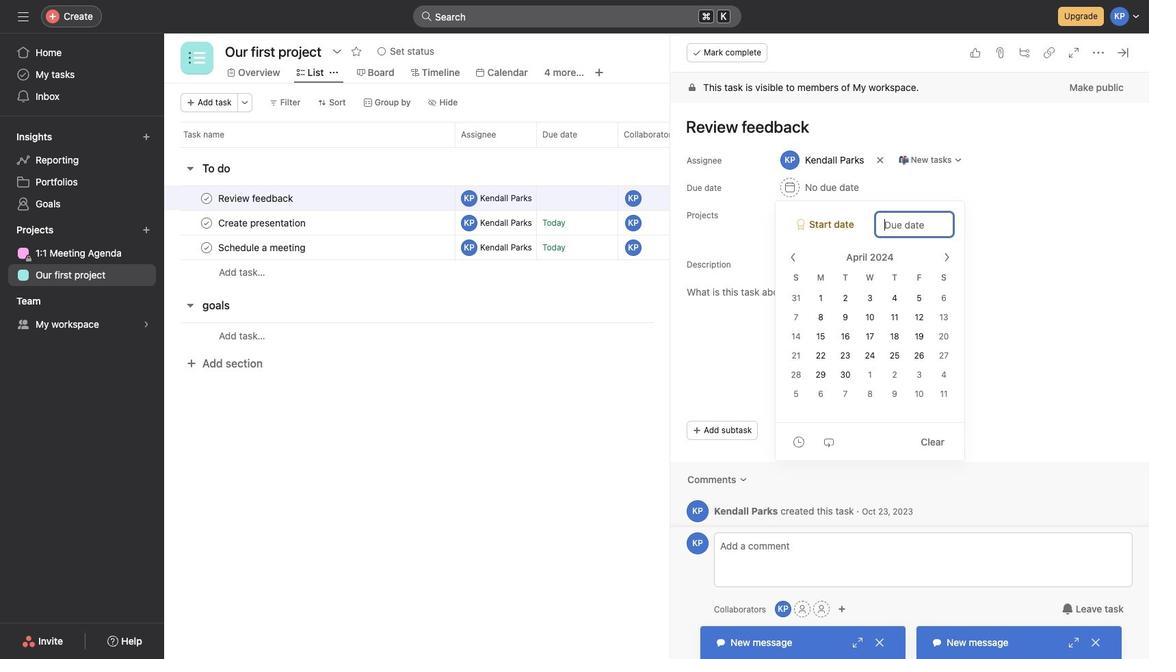 Task type: vqa. For each thing, say whether or not it's contained in the screenshot.
insights element
yes



Task type: locate. For each thing, give the bounding box(es) containing it.
Due date text field
[[876, 212, 954, 237]]

0 vertical spatial mark complete checkbox
[[198, 215, 215, 231]]

mark complete checkbox down mark complete checkbox
[[198, 215, 215, 231]]

1 vertical spatial mark complete checkbox
[[198, 239, 215, 256]]

mark complete image
[[198, 190, 215, 206], [198, 239, 215, 256]]

more actions for this task image
[[1094, 47, 1105, 58]]

mark complete checkbox down mark complete icon
[[198, 239, 215, 256]]

add tab image
[[594, 67, 605, 78]]

1 collapse task list for this group image from the top
[[185, 163, 196, 174]]

teams element
[[0, 289, 164, 338]]

2 close image from the left
[[1091, 637, 1102, 648]]

2 task name text field from the top
[[216, 216, 310, 230]]

mark complete image down mark complete icon
[[198, 239, 215, 256]]

2 mark complete checkbox from the top
[[198, 239, 215, 256]]

mark complete checkbox for task name text field inside the create presentation cell
[[198, 215, 215, 231]]

close image right expand new message image
[[875, 637, 886, 648]]

2 mark complete image from the top
[[198, 239, 215, 256]]

Task name text field
[[216, 241, 310, 254]]

2 collapse task list for this group image from the top
[[185, 300, 196, 311]]

0 likes. click to like this task image
[[970, 47, 981, 58]]

0 vertical spatial mark complete image
[[198, 190, 215, 206]]

mark complete image inside review feedback cell
[[198, 190, 215, 206]]

add or remove collaborators image
[[775, 601, 792, 617], [838, 605, 847, 613]]

list image
[[189, 50, 205, 66]]

task name text field for review feedback cell
[[216, 191, 297, 205]]

review feedback cell
[[164, 185, 455, 211]]

new insights image
[[142, 133, 151, 141]]

1 vertical spatial collapse task list for this group image
[[185, 300, 196, 311]]

mark complete checkbox inside schedule a meeting cell
[[198, 239, 215, 256]]

expand new message image
[[853, 637, 864, 648]]

1 vertical spatial task name text field
[[216, 216, 310, 230]]

Mark complete checkbox
[[198, 215, 215, 231], [198, 239, 215, 256]]

None field
[[413, 5, 742, 27]]

task name text field inside create presentation cell
[[216, 216, 310, 230]]

collapse task list for this group image
[[185, 163, 196, 174], [185, 300, 196, 311]]

prominent image
[[422, 11, 433, 22]]

close image for expand new message image
[[875, 637, 886, 648]]

insights element
[[0, 125, 164, 218]]

1 mark complete image from the top
[[198, 190, 215, 206]]

add to starred image
[[351, 46, 362, 57]]

task name text field inside review feedback cell
[[216, 191, 297, 205]]

0 horizontal spatial close image
[[875, 637, 886, 648]]

show options image
[[332, 46, 343, 57]]

1 mark complete checkbox from the top
[[198, 215, 215, 231]]

expand new message image
[[1069, 637, 1080, 648]]

open user profile image
[[687, 500, 709, 522], [687, 532, 709, 554]]

close image right expand new message icon
[[1091, 637, 1102, 648]]

mark complete checkbox inside create presentation cell
[[198, 215, 215, 231]]

main content
[[671, 73, 1150, 539]]

close image
[[875, 637, 886, 648], [1091, 637, 1102, 648]]

mark complete image up mark complete icon
[[198, 190, 215, 206]]

mark complete image for task name text field within review feedback cell
[[198, 190, 215, 206]]

0 vertical spatial task name text field
[[216, 191, 297, 205]]

previous month image
[[788, 252, 799, 263]]

Task Name text field
[[678, 111, 1133, 142]]

1 close image from the left
[[875, 637, 886, 648]]

0 vertical spatial collapse task list for this group image
[[185, 163, 196, 174]]

Search tasks, projects, and more text field
[[413, 5, 742, 27]]

1 horizontal spatial close image
[[1091, 637, 1102, 648]]

review feedback dialog
[[671, 34, 1150, 659]]

Task name text field
[[216, 191, 297, 205], [216, 216, 310, 230]]

row
[[164, 122, 935, 147], [181, 146, 903, 148], [164, 184, 920, 212], [164, 209, 920, 236], [164, 234, 920, 261], [164, 259, 920, 285], [164, 322, 920, 348]]

1 vertical spatial mark complete image
[[198, 239, 215, 256]]

add time image
[[794, 436, 805, 447]]

mark complete image inside schedule a meeting cell
[[198, 239, 215, 256]]

global element
[[0, 34, 164, 116]]

0 vertical spatial open user profile image
[[687, 500, 709, 522]]

1 task name text field from the top
[[216, 191, 297, 205]]

None text field
[[222, 39, 325, 64]]

close image for expand new message icon
[[1091, 637, 1102, 648]]

hide sidebar image
[[18, 11, 29, 22]]

mark complete image
[[198, 215, 215, 231]]

1 vertical spatial open user profile image
[[687, 532, 709, 554]]



Task type: describe. For each thing, give the bounding box(es) containing it.
2 open user profile image from the top
[[687, 532, 709, 554]]

remove image
[[914, 211, 925, 222]]

schedule a meeting cell
[[164, 235, 455, 260]]

see details, my workspace image
[[142, 320, 151, 328]]

mark complete checkbox for task name text box
[[198, 239, 215, 256]]

set to repeat image
[[824, 436, 835, 447]]

more actions image
[[241, 99, 249, 107]]

1 horizontal spatial add or remove collaborators image
[[838, 605, 847, 613]]

copy task link image
[[1044, 47, 1055, 58]]

mark complete image for task name text box
[[198, 239, 215, 256]]

add subtask image
[[1020, 47, 1031, 58]]

header to do tree grid
[[164, 184, 920, 285]]

Mark complete checkbox
[[198, 190, 215, 206]]

full screen image
[[1069, 47, 1080, 58]]

projects element
[[0, 218, 164, 289]]

task name text field for create presentation cell
[[216, 216, 310, 230]]

1 open user profile image from the top
[[687, 500, 709, 522]]

create presentation cell
[[164, 210, 455, 235]]

close details image
[[1118, 47, 1129, 58]]

0 horizontal spatial add or remove collaborators image
[[775, 601, 792, 617]]

next month image
[[942, 252, 953, 263]]

attachments: add a file to this task, review feedback image
[[995, 47, 1006, 58]]

tab actions image
[[330, 68, 338, 77]]

remove assignee image
[[876, 156, 885, 164]]

new project or portfolio image
[[142, 226, 151, 234]]



